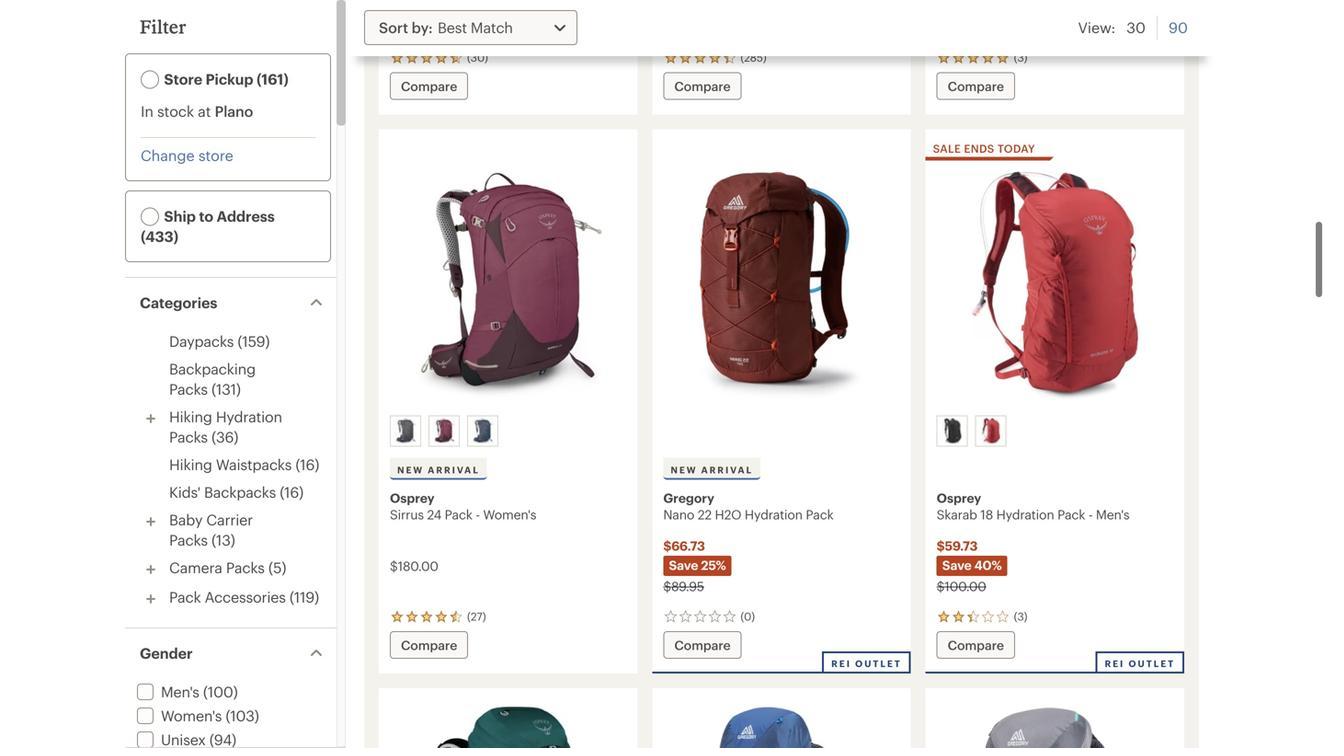 Task type: locate. For each thing, give the bounding box(es) containing it.
0 vertical spatial men's
[[1097, 507, 1130, 522]]

group
[[386, 412, 629, 450], [934, 412, 1177, 450]]

compare rei outlet
[[675, 638, 902, 669], [948, 638, 1176, 669]]

pack right '18'
[[1058, 507, 1086, 522]]

1 group from the left
[[386, 412, 629, 450]]

1 - from the left
[[476, 507, 480, 522]]

1 save from the left
[[669, 558, 699, 572]]

(3)
[[1015, 51, 1028, 64], [1015, 610, 1028, 623]]

0 vertical spatial (3)
[[1015, 51, 1028, 64]]

gender
[[140, 645, 193, 662]]

osprey inside osprey sirrus 24 pack - women's
[[390, 490, 435, 505]]

1 horizontal spatial -
[[1089, 507, 1093, 522]]

compare button
[[390, 72, 469, 100], [664, 72, 742, 100], [937, 72, 1016, 100], [390, 631, 469, 659], [664, 631, 742, 659], [937, 631, 1016, 659]]

1 hiking from the top
[[169, 408, 212, 425]]

kids' backpacks link
[[169, 484, 276, 501]]

0 horizontal spatial hydration
[[216, 408, 282, 425]]

gregory nano 22 h2o hydration pack 0 image
[[664, 164, 900, 408]]

$100.00
[[937, 579, 987, 593]]

(433)
[[141, 228, 179, 245]]

0 vertical spatial hiking
[[169, 408, 212, 425]]

store pickup (161)
[[161, 70, 289, 87]]

$66.73
[[664, 538, 705, 553]]

women's right 24 on the bottom of page
[[483, 507, 537, 522]]

arrival up gregory nano 22 h2o hydration pack
[[702, 464, 754, 475]]

1 horizontal spatial save
[[943, 558, 972, 572]]

ends
[[965, 142, 995, 155]]

gregory
[[664, 490, 715, 505]]

0 horizontal spatial women's
[[161, 707, 222, 724]]

pack right h2o at the bottom
[[806, 507, 834, 522]]

pack accessories link
[[169, 588, 286, 605]]

22
[[698, 507, 712, 522]]

compare button down $100.00
[[937, 631, 1016, 659]]

(16) right waistpacks
[[296, 456, 320, 473]]

osprey inside osprey skarab 18 hydration pack - men's
[[937, 490, 982, 505]]

0 horizontal spatial men's
[[161, 683, 200, 700]]

osprey for skarab
[[937, 490, 982, 505]]

pack
[[445, 507, 473, 522], [806, 507, 834, 522], [1058, 507, 1086, 522], [169, 588, 201, 605]]

daypacks
[[169, 333, 234, 350]]

hydration right h2o at the bottom
[[745, 507, 803, 522]]

2 hiking from the top
[[169, 456, 212, 473]]

osprey for sirrus
[[390, 490, 435, 505]]

(16) for hiking waistpacks (16)
[[296, 456, 320, 473]]

new arrival
[[397, 464, 480, 475], [671, 464, 754, 475]]

1 vertical spatial women's
[[161, 707, 222, 724]]

hydration up (36)
[[216, 408, 282, 425]]

save for save 25%
[[669, 558, 699, 572]]

0 horizontal spatial osprey
[[390, 490, 435, 505]]

stock
[[157, 103, 194, 120]]

new down tunnel vision grey image
[[397, 464, 424, 475]]

30
[[1127, 19, 1146, 36]]

new arrival down elderberry purple image
[[397, 464, 480, 475]]

hydration right '18'
[[997, 507, 1055, 522]]

0 horizontal spatial -
[[476, 507, 480, 522]]

ship to address (433) button
[[130, 195, 327, 258]]

1 osprey from the left
[[390, 490, 435, 505]]

elderberry purple image
[[432, 418, 457, 444]]

hiking inside hiking hydration packs
[[169, 408, 212, 425]]

compare
[[401, 79, 457, 93], [675, 79, 731, 93], [948, 79, 1005, 93], [401, 638, 457, 652], [675, 638, 731, 652], [948, 638, 1005, 652]]

hiking up (36)
[[169, 408, 212, 425]]

change store button
[[141, 145, 233, 166]]

1 horizontal spatial compare rei outlet
[[948, 638, 1176, 669]]

black image
[[940, 418, 966, 444]]

new
[[397, 464, 424, 475], [671, 464, 698, 475]]

2 save from the left
[[943, 558, 972, 572]]

packs inside baby carrier packs
[[169, 531, 208, 548]]

ship
[[164, 207, 196, 225]]

pack down camera
[[169, 588, 201, 605]]

compare rei outlet down '(0)'
[[675, 638, 902, 669]]

toggle camera-packs sub-items image
[[140, 559, 162, 581]]

outlet
[[856, 658, 902, 669], [1129, 658, 1176, 669]]

women's
[[483, 507, 537, 522], [161, 707, 222, 724]]

osprey up sirrus
[[390, 490, 435, 505]]

save
[[669, 558, 699, 572], [943, 558, 972, 572]]

(16) down waistpacks
[[280, 484, 304, 501]]

0 horizontal spatial save
[[669, 558, 699, 572]]

(285)
[[741, 51, 767, 64]]

0 horizontal spatial new arrival
[[397, 464, 480, 475]]

save down $66.73
[[669, 558, 699, 572]]

0 horizontal spatial arrival
[[428, 464, 480, 475]]

osprey tempest 34 pack - women's 0 image
[[390, 699, 627, 748]]

arrival up osprey sirrus 24 pack - women's
[[428, 464, 480, 475]]

ship to address (433)
[[141, 207, 275, 245]]

1 vertical spatial (16)
[[280, 484, 304, 501]]

hydration inside hiking hydration packs
[[216, 408, 282, 425]]

packs
[[169, 380, 208, 397], [169, 428, 208, 445], [169, 531, 208, 548], [226, 559, 265, 576]]

0 horizontal spatial new
[[397, 464, 424, 475]]

save down $59.73
[[943, 558, 972, 572]]

women's down "men's" "link"
[[161, 707, 222, 724]]

toggle baby-carrier-packs sub-items image
[[140, 511, 162, 533]]

0 vertical spatial (16)
[[296, 456, 320, 473]]

pack inside gregory nano 22 h2o hydration pack
[[806, 507, 834, 522]]

1 horizontal spatial men's
[[1097, 507, 1130, 522]]

1 vertical spatial (3)
[[1015, 610, 1028, 623]]

pack inside osprey skarab 18 hydration pack - men's
[[1058, 507, 1086, 522]]

1 horizontal spatial hydration
[[745, 507, 803, 522]]

hydration
[[216, 408, 282, 425], [745, 507, 803, 522], [997, 507, 1055, 522]]

1 (3) from the top
[[1015, 51, 1028, 64]]

osprey
[[390, 490, 435, 505], [937, 490, 982, 505]]

rei up gregory zulu 35 pack 0 image at the right bottom of page
[[832, 658, 852, 669]]

rei up gregory jade 28 pack - women's 0 image
[[1105, 658, 1126, 669]]

men's inside osprey skarab 18 hydration pack - men's
[[1097, 507, 1130, 522]]

store
[[199, 147, 233, 164]]

save inside $59.73 save 40% $100.00
[[943, 558, 972, 572]]

2 new from the left
[[671, 464, 698, 475]]

2 horizontal spatial hydration
[[997, 507, 1055, 522]]

1 vertical spatial men's
[[161, 683, 200, 700]]

packs down baby
[[169, 531, 208, 548]]

1 rei from the left
[[832, 658, 852, 669]]

packs down the backpacking
[[169, 380, 208, 397]]

0 horizontal spatial group
[[386, 412, 629, 450]]

0 horizontal spatial rei
[[832, 658, 852, 669]]

1 compare rei outlet from the left
[[675, 638, 902, 669]]

group up osprey skarab 18 hydration pack - men's at the right bottom of page
[[934, 412, 1177, 450]]

men's link
[[133, 683, 200, 700]]

2 osprey from the left
[[937, 490, 982, 505]]

1 horizontal spatial women's
[[483, 507, 537, 522]]

(119)
[[290, 588, 319, 605]]

osprey up skarab
[[937, 490, 982, 505]]

plano
[[215, 103, 253, 120]]

- inside osprey skarab 18 hydration pack - men's
[[1089, 507, 1093, 522]]

- inside osprey sirrus 24 pack - women's
[[476, 507, 480, 522]]

2 - from the left
[[1089, 507, 1093, 522]]

save inside $66.73 save 25% $89.95
[[669, 558, 699, 572]]

kids' backpacks (16)
[[169, 484, 304, 501]]

1 horizontal spatial group
[[934, 412, 1177, 450]]

90
[[1169, 19, 1189, 36]]

camera
[[169, 559, 222, 576]]

(100)
[[203, 683, 238, 700]]

packs up accessories
[[226, 559, 265, 576]]

change
[[141, 147, 195, 164]]

(30)
[[467, 51, 488, 64]]

1 horizontal spatial new
[[671, 464, 698, 475]]

hiking
[[169, 408, 212, 425], [169, 456, 212, 473]]

hydration inside gregory nano 22 h2o hydration pack
[[745, 507, 803, 522]]

rei
[[832, 658, 852, 669], [1105, 658, 1126, 669]]

categories button
[[125, 278, 337, 328]]

compare button up ends
[[937, 72, 1016, 100]]

hiking waistpacks link
[[169, 456, 292, 473]]

-
[[476, 507, 480, 522], [1089, 507, 1093, 522]]

packs left (36)
[[169, 428, 208, 445]]

hiking for hiking hydration packs
[[169, 408, 212, 425]]

1 vertical spatial hiking
[[169, 456, 212, 473]]

hiking up kids' at the bottom left of page
[[169, 456, 212, 473]]

new up the gregory
[[671, 464, 698, 475]]

0 horizontal spatial outlet
[[856, 658, 902, 669]]

1 horizontal spatial outlet
[[1129, 658, 1176, 669]]

sale ends today
[[934, 142, 1036, 155]]

(16)
[[296, 456, 320, 473], [280, 484, 304, 501]]

0 horizontal spatial compare rei outlet
[[675, 638, 902, 669]]

0 vertical spatial women's
[[483, 507, 537, 522]]

hiking for hiking waistpacks (16)
[[169, 456, 212, 473]]

1 horizontal spatial new arrival
[[671, 464, 754, 475]]

1 horizontal spatial rei
[[1105, 658, 1126, 669]]

90 link
[[1169, 16, 1189, 40]]

pack right 24 on the bottom of page
[[445, 507, 473, 522]]

1 horizontal spatial osprey
[[937, 490, 982, 505]]

compare rei outlet up gregory jade 28 pack - women's 0 image
[[948, 638, 1176, 669]]

gregory jade 28 pack - women's 0 image
[[937, 699, 1174, 748]]

tunnel vision grey image
[[393, 418, 419, 444]]

hydration inside osprey skarab 18 hydration pack - men's
[[997, 507, 1055, 522]]

hiking hydration packs
[[169, 408, 282, 445]]

1 horizontal spatial arrival
[[702, 464, 754, 475]]

today
[[998, 142, 1036, 155]]

osprey sirrus 24 pack - women's
[[390, 490, 537, 522]]

group up osprey sirrus 24 pack - women's
[[386, 412, 629, 450]]

2 rei from the left
[[1105, 658, 1126, 669]]

new arrival up the gregory
[[671, 464, 754, 475]]

mystic red image
[[979, 418, 1004, 444]]

women's link
[[133, 707, 222, 724]]

camera packs link
[[169, 559, 265, 576]]



Task type: describe. For each thing, give the bounding box(es) containing it.
osprey sirrus 24 pack - women's 0 image
[[390, 164, 627, 408]]

pack accessories (119)
[[169, 588, 319, 605]]

(131)
[[212, 380, 241, 397]]

backpacking
[[169, 360, 256, 377]]

women's inside men's (100) women's (103)
[[161, 707, 222, 724]]

skarab
[[937, 507, 978, 522]]

camera packs (5)
[[169, 559, 286, 576]]

baby
[[169, 511, 203, 528]]

(16) for kids' backpacks (16)
[[280, 484, 304, 501]]

women's inside osprey sirrus 24 pack - women's
[[483, 507, 537, 522]]

men's (100) women's (103)
[[161, 683, 259, 724]]

$59.73 save 40% $100.00
[[937, 538, 1003, 593]]

view:
[[1079, 19, 1116, 36]]

in
[[141, 103, 154, 120]]

24
[[427, 507, 442, 522]]

(161)
[[257, 70, 289, 87]]

1 new from the left
[[397, 464, 424, 475]]

muted space blue image
[[470, 418, 496, 444]]

1 outlet from the left
[[856, 658, 902, 669]]

(27)
[[467, 610, 486, 623]]

25%
[[701, 558, 727, 572]]

categories
[[140, 294, 218, 311]]

baby carrier packs
[[169, 511, 253, 548]]

(103)
[[226, 707, 259, 724]]

store
[[164, 70, 202, 87]]

baby carrier packs link
[[169, 511, 253, 548]]

toggle pack-accessories sub-items image
[[140, 588, 162, 610]]

waistpacks
[[216, 456, 292, 473]]

change store
[[141, 147, 233, 164]]

2 group from the left
[[934, 412, 1177, 450]]

backpacking packs
[[169, 360, 256, 397]]

2 new arrival from the left
[[671, 464, 754, 475]]

save for save 40%
[[943, 558, 972, 572]]

1 new arrival from the left
[[397, 464, 480, 475]]

(36)
[[212, 428, 239, 445]]

2 outlet from the left
[[1129, 658, 1176, 669]]

(13)
[[212, 531, 235, 548]]

osprey skarab 18 hydration pack - men's
[[937, 490, 1130, 522]]

daypacks (159)
[[169, 333, 270, 350]]

to
[[199, 207, 214, 225]]

1 arrival from the left
[[428, 464, 480, 475]]

daypacks link
[[169, 333, 234, 350]]

compare button down '(0)'
[[664, 631, 742, 659]]

gregory zulu 35 pack 0 image
[[664, 699, 900, 748]]

backpacks
[[204, 484, 276, 501]]

2 compare rei outlet from the left
[[948, 638, 1176, 669]]

osprey skarab 18 hydration pack - men's 0 image
[[937, 164, 1174, 408]]

nano
[[664, 507, 695, 522]]

backpacking packs link
[[169, 360, 256, 397]]

gender button
[[125, 628, 337, 678]]

(5)
[[269, 559, 286, 576]]

(0)
[[741, 610, 755, 623]]

$66.73 save 25% $89.95
[[664, 538, 727, 593]]

h2o
[[715, 507, 742, 522]]

men's inside men's (100) women's (103)
[[161, 683, 200, 700]]

2 arrival from the left
[[702, 464, 754, 475]]

compare button down (285)
[[664, 72, 742, 100]]

in stock at plano
[[141, 103, 253, 120]]

filter
[[140, 16, 186, 37]]

compare button down (30)
[[390, 72, 469, 100]]

kids'
[[169, 484, 201, 501]]

(159)
[[238, 333, 270, 350]]

compare button down (27) on the bottom left
[[390, 631, 469, 659]]

$180.00
[[390, 559, 439, 573]]

sale
[[934, 142, 962, 155]]

packs inside backpacking packs
[[169, 380, 208, 397]]

hiking hydration packs link
[[169, 408, 282, 445]]

sirrus
[[390, 507, 424, 522]]

address
[[217, 207, 275, 225]]

$89.95
[[664, 579, 705, 593]]

accessories
[[205, 588, 286, 605]]

18
[[981, 507, 994, 522]]

2 (3) from the top
[[1015, 610, 1028, 623]]

at
[[198, 103, 211, 120]]

toggle hiking-hydration-packs sub-items image
[[140, 408, 162, 430]]

gregory nano 22 h2o hydration pack
[[664, 490, 834, 522]]

40%
[[975, 558, 1003, 572]]

$59.73
[[937, 538, 978, 553]]

hiking waistpacks (16)
[[169, 456, 320, 473]]

carrier
[[206, 511, 253, 528]]

packs inside hiking hydration packs
[[169, 428, 208, 445]]

pickup
[[206, 70, 254, 87]]

pack inside osprey sirrus 24 pack - women's
[[445, 507, 473, 522]]



Task type: vqa. For each thing, say whether or not it's contained in the screenshot.
Take
no



